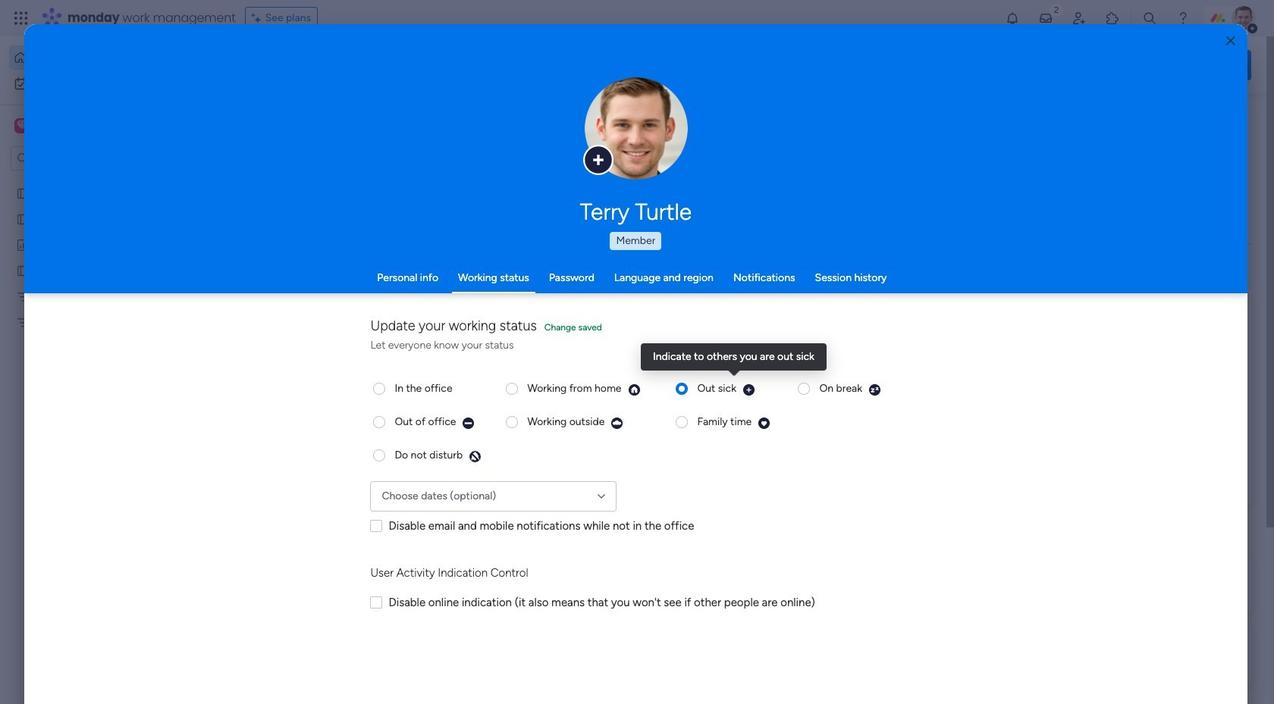 Task type: vqa. For each thing, say whether or not it's contained in the screenshot.
second Add to favorites image
yes



Task type: describe. For each thing, give the bounding box(es) containing it.
1 horizontal spatial preview image
[[869, 384, 882, 396]]

close image
[[1227, 35, 1236, 47]]

1 component image from the left
[[253, 301, 267, 315]]

monday marketplace image
[[1106, 11, 1121, 26]]

2 workspace image from the left
[[17, 118, 27, 134]]

add to favorites image
[[450, 463, 465, 478]]

help center element
[[1024, 626, 1252, 687]]

0 horizontal spatial preview image
[[758, 417, 771, 430]]

see plans image
[[252, 10, 265, 27]]

getting started element
[[1024, 553, 1252, 614]]

quick search results list box
[[234, 142, 988, 529]]

invite members image
[[1072, 11, 1087, 26]]

notifications image
[[1005, 11, 1021, 26]]

0 vertical spatial option
[[9, 46, 184, 70]]

2 vertical spatial option
[[0, 179, 193, 182]]

2 image
[[1050, 1, 1064, 18]]

update feed image
[[1039, 11, 1054, 26]]

add to favorites image for second component icon from the right
[[698, 277, 713, 293]]

add to favorites image for first component icon from right
[[946, 277, 961, 293]]



Task type: locate. For each thing, give the bounding box(es) containing it.
2 element
[[387, 571, 406, 590]]

1 horizontal spatial add to favorites image
[[946, 277, 961, 293]]

list box
[[0, 177, 193, 540]]

dapulse x slim image
[[1229, 110, 1247, 128]]

3 component image from the left
[[750, 301, 763, 315]]

component image
[[253, 301, 267, 315], [502, 301, 515, 315], [750, 301, 763, 315]]

2 component image from the left
[[502, 301, 515, 315]]

public dashboard image
[[16, 238, 30, 252]]

terry turtle image
[[1232, 6, 1257, 30]]

public board image
[[16, 186, 30, 200], [16, 212, 30, 226], [16, 263, 30, 278], [253, 277, 270, 294], [502, 277, 518, 294]]

1 workspace image from the left
[[14, 118, 30, 134]]

1 vertical spatial preview image
[[758, 417, 771, 430]]

1 horizontal spatial component image
[[502, 301, 515, 315]]

preview image
[[628, 384, 641, 396], [743, 384, 756, 396], [462, 417, 475, 430], [611, 417, 624, 430], [469, 450, 482, 463]]

workspace image
[[14, 118, 30, 134], [17, 118, 27, 134]]

preview image
[[869, 384, 882, 396], [758, 417, 771, 430]]

0 horizontal spatial component image
[[253, 301, 267, 315]]

2 horizontal spatial component image
[[750, 301, 763, 315]]

search everything image
[[1143, 11, 1158, 26]]

add to favorites image
[[698, 277, 713, 293], [946, 277, 961, 293]]

Search in workspace field
[[32, 150, 127, 167]]

1 add to favorites image from the left
[[698, 277, 713, 293]]

select product image
[[14, 11, 29, 26]]

help image
[[1176, 11, 1191, 26]]

option
[[9, 46, 184, 70], [9, 71, 184, 96], [0, 179, 193, 182]]

0 vertical spatial preview image
[[869, 384, 882, 396]]

workspace selection element
[[14, 117, 127, 137]]

2 add to favorites image from the left
[[946, 277, 961, 293]]

1 vertical spatial option
[[9, 71, 184, 96]]

0 horizontal spatial add to favorites image
[[698, 277, 713, 293]]

public dashboard image
[[750, 277, 766, 294]]

remove from favorites image
[[450, 277, 465, 293]]



